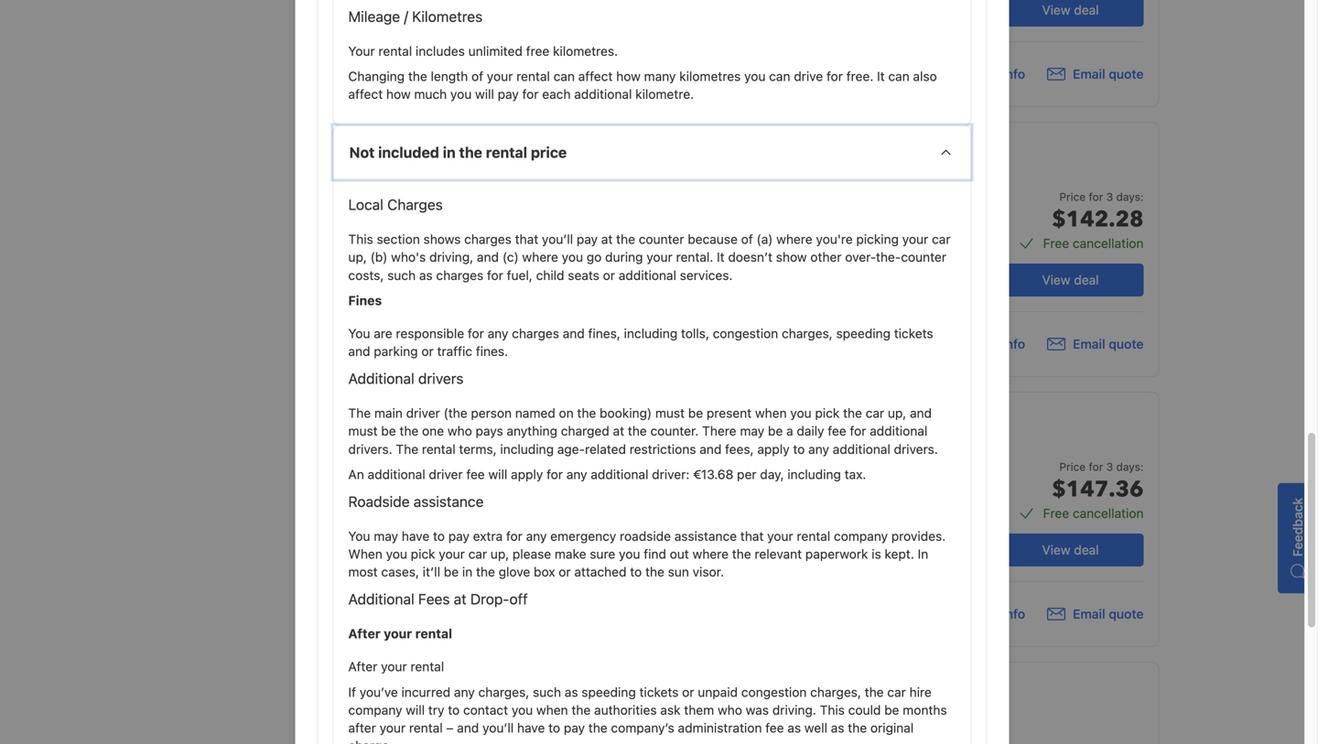 Task type: vqa. For each thing, say whether or not it's contained in the screenshot.
middle accept
no



Task type: locate. For each thing, give the bounding box(es) containing it.
driver inside the main driver (the person named on the booking) must be present when you pick the car up, and must be the one who pays anything charged at the counter. there may be a daily fee for additional drivers. the rental terms, including age-related restrictions and fees, apply to any additional drivers.
[[406, 406, 440, 421]]

free cancellation for $142.28
[[1044, 236, 1144, 251]]

1 vertical spatial in
[[462, 565, 473, 580]]

driver:
[[652, 467, 690, 482]]

changing the length of your rental can affect how many kilometres you can drive for free. it can also affect how much you will pay for each additional kilometre.
[[348, 69, 938, 102]]

at up go
[[602, 232, 613, 247]]

for inside this section shows charges that you'll pay at the counter because of (a) where you're picking your car up, (b) who's driving, and (c) where you go during your rental. it doesn't show other over-the-counter costs, such as charges for fuel, child seats or additional services.
[[487, 268, 504, 283]]

days: up $147.36
[[1117, 461, 1144, 474]]

0 vertical spatial will
[[475, 87, 494, 102]]

original
[[871, 721, 914, 736]]

1 vertical spatial 3
[[1107, 461, 1114, 474]]

your down unlimited
[[487, 69, 513, 84]]

after your rental down fees in the bottom left of the page
[[348, 627, 452, 642]]

charges, up contact
[[479, 685, 530, 700]]

3 email quote from the top
[[1073, 607, 1144, 622]]

or inside you may have to pay extra for any emergency roadside assistance that your rental company provides. when you pick your car up, please make sure you find out where the relevant paperwork is kept. in most cases, it'll be in the glove box or attached to the sun visor.
[[559, 565, 571, 580]]

0 vertical spatial charges
[[465, 232, 512, 247]]

present
[[707, 406, 752, 421]]

and down 'there'
[[700, 442, 722, 457]]

your up it'll on the bottom left of the page
[[439, 547, 465, 562]]

1 product card group from the top
[[491, 0, 1160, 107]]

1 vertical spatial may
[[374, 529, 398, 544]]

1 horizontal spatial that
[[741, 529, 764, 544]]

price for 3 days: $147.36
[[1053, 461, 1144, 505]]

rental inside the main driver (the person named on the booking) must be present when you pick the car up, and must be the one who pays anything charged at the counter. there may be a daily fee for additional drivers. the rental terms, including age-related restrictions and fees, apply to any additional drivers.
[[422, 442, 456, 457]]

this inside this section shows charges that you'll pay at the counter because of (a) where you're picking your car up, (b) who's driving, and (c) where you go during your rental. it doesn't show other over-the-counter costs, such as charges for fuel, child seats or additional services.
[[348, 232, 373, 247]]

deal for $142.28
[[1075, 272, 1100, 288]]

2 email quote from the top
[[1073, 337, 1144, 352]]

5 seats up €13.68
[[690, 449, 732, 464]]

1 inside intermediate bmw 1 series or similar
[[817, 684, 822, 697]]

1 vertical spatial at
[[613, 424, 625, 439]]

0 horizontal spatial such
[[388, 268, 416, 283]]

3 email from the top
[[1073, 607, 1106, 622]]

congestion inside if you've incurred any charges, such as speeding tickets or unpaid congestion charges, the car hire company will try to contact you when the authorities ask them who was driving. this could be months after your rental – and you'll have to pay the company's administration fee as well as the original charge.
[[742, 685, 807, 700]]

1 vertical spatial congestion
[[742, 685, 807, 700]]

0 horizontal spatial where
[[523, 250, 559, 265]]

1 vertical spatial of
[[742, 232, 754, 247]]

months
[[903, 703, 948, 718]]

any up please
[[526, 529, 547, 544]]

price for 3 days: $142.28
[[1053, 191, 1144, 235]]

1 email quote button from the top
[[1048, 65, 1144, 83]]

additional down the parking
[[348, 370, 415, 387]]

seats up €13.68
[[701, 449, 732, 464]]

the up much
[[408, 69, 428, 84]]

speeding
[[837, 326, 891, 341], [582, 685, 636, 700]]

email
[[1073, 66, 1106, 81], [1073, 337, 1106, 352], [1073, 607, 1106, 622]]

for up $147.36
[[1089, 461, 1104, 474]]

2 view deal from the top
[[1043, 272, 1100, 288]]

out
[[670, 547, 689, 562]]

0 horizontal spatial affect
[[348, 87, 383, 102]]

and up automatic
[[910, 406, 932, 421]]

price inside price for 3 days: $142.28
[[1060, 191, 1086, 203]]

suv volkswagen t-roc or similar
[[668, 408, 854, 433]]

0 vertical spatial days:
[[1117, 191, 1144, 203]]

local charges
[[348, 196, 443, 213]]

who inside the main driver (the person named on the booking) must be present when you pick the car up, and must be the one who pays anything charged at the counter. there may be a daily fee for additional drivers. the rental terms, including age-related restrictions and fees, apply to any additional drivers.
[[448, 424, 472, 439]]

you up cases, on the left bottom of the page
[[386, 547, 408, 562]]

any inside you are responsible for any charges and fines, including tolls, congestion charges, speeding tickets and parking or traffic fines.
[[488, 326, 509, 341]]

on
[[559, 406, 574, 421]]

suv
[[668, 408, 704, 433]]

pay up go
[[577, 232, 598, 247]]

0 horizontal spatial company
[[348, 703, 403, 718]]

pays
[[476, 424, 503, 439]]

go
[[587, 250, 602, 265]]

or inside suv volkswagen t-roc or similar
[[807, 414, 817, 427]]

any inside the main driver (the person named on the booking) must be present when you pick the car up, and must be the one who pays anything charged at the counter. there may be a daily fee for additional drivers. the rental terms, including age-related restrictions and fees, apply to any additional drivers.
[[809, 442, 830, 457]]

days: inside price for 3 days: $142.28
[[1117, 191, 1144, 203]]

the down authorities
[[589, 721, 608, 736]]

1 right the bmw
[[817, 684, 822, 697]]

3 view deal from the top
[[1043, 543, 1100, 558]]

days: for $147.36
[[1117, 461, 1144, 474]]

supplied by key'n go by goldcar image
[[507, 60, 564, 88]]

2 bag from the left
[[896, 475, 918, 490]]

1 large bag
[[690, 475, 758, 490]]

1 vertical spatial where
[[523, 250, 559, 265]]

you right contact
[[512, 703, 533, 718]]

or down "during"
[[603, 268, 616, 283]]

2 email quote button from the top
[[1048, 335, 1144, 354]]

fee inside the main driver (the person named on the booking) must be present when you pick the car up, and must be the one who pays anything charged at the counter. there may be a daily fee for additional drivers. the rental terms, including age-related restrictions and fees, apply to any additional drivers.
[[828, 424, 847, 439]]

car inside this section shows charges that you'll pay at the counter because of (a) where you're picking your car up, (b) who's driving, and (c) where you go during your rental. it doesn't show other over-the-counter costs, such as charges for fuel, child seats or additional services.
[[932, 232, 951, 247]]

1 free from the top
[[1044, 236, 1070, 251]]

0 vertical spatial up,
[[348, 250, 367, 265]]

can left drive
[[770, 69, 791, 84]]

important info button for $147.36
[[914, 605, 1026, 624]]

an additional driver fee will apply for any additional driver: €13.68 per day, including tax.
[[348, 467, 867, 482]]

0 vertical spatial this
[[348, 232, 373, 247]]

tickets down the-
[[895, 326, 934, 341]]

fee right daily
[[828, 424, 847, 439]]

1 vertical spatial have
[[517, 721, 545, 736]]

counter.
[[651, 424, 699, 439]]

0 vertical spatial the
[[348, 406, 371, 421]]

unlimited
[[690, 230, 746, 245]]

1 left large
[[690, 475, 695, 490]]

pay inside you may have to pay extra for any emergency roadside assistance that your rental company provides. when you pick your car up, please make sure you find out where the relevant paperwork is kept. in most cases, it'll be in the glove box or attached to the sun visor.
[[449, 529, 470, 544]]

- for via
[[705, 261, 711, 277]]

1 vertical spatial important info
[[940, 337, 1026, 352]]

parking
[[374, 344, 418, 359]]

2 vertical spatial info
[[1003, 607, 1026, 622]]

car inside you may have to pay extra for any emergency roadside assistance that your rental company provides. when you pick your car up, please make sure you find out where the relevant paperwork is kept. in most cases, it'll be in the glove box or attached to the sun visor.
[[469, 547, 487, 562]]

tickets inside you are responsible for any charges and fines, including tolls, congestion charges, speeding tickets and parking or traffic fines.
[[895, 326, 934, 341]]

additional up automatic
[[870, 424, 928, 439]]

you up when
[[348, 529, 370, 544]]

charge.
[[348, 739, 393, 745]]

assistance up from
[[675, 529, 737, 544]]

2 view from the top
[[1043, 272, 1071, 288]]

2 cancellation from the top
[[1073, 506, 1144, 521]]

the down main
[[396, 442, 419, 457]]

termini
[[715, 532, 759, 547]]

or right the roc
[[807, 414, 817, 427]]

similar right the roc
[[820, 414, 854, 427]]

2 important info button from the top
[[914, 335, 1026, 354]]

0 vertical spatial including
[[624, 326, 678, 341]]

rome inside rome - termini train station 1 miles from center
[[668, 532, 702, 547]]

at right fees in the bottom left of the page
[[454, 591, 467, 608]]

speeding inside you are responsible for any charges and fines, including tolls, congestion charges, speeding tickets and parking or traffic fines.
[[837, 326, 891, 341]]

the main driver (the person named on the booking) must be present when you pick the car up, and must be the one who pays anything charged at the counter. there may be a daily fee for additional drivers. the rental terms, including age-related restrictions and fees, apply to any additional drivers.
[[348, 406, 939, 457]]

1 vertical spatial price
[[1060, 461, 1086, 474]]

fee
[[828, 424, 847, 439], [467, 467, 485, 482], [766, 721, 785, 736]]

5 up the because
[[690, 179, 697, 194]]

2 quote from the top
[[1109, 337, 1144, 352]]

will
[[475, 87, 494, 102], [489, 467, 508, 482], [406, 703, 425, 718]]

was
[[746, 703, 769, 718]]

view deal button for $142.28
[[998, 264, 1144, 297]]

1 vertical spatial speeding
[[582, 685, 636, 700]]

price for $147.36
[[1060, 461, 1086, 474]]

1 rome from the top
[[668, 261, 702, 277]]

2 vertical spatial charges
[[512, 326, 560, 341]]

1 horizontal spatial bag
[[896, 475, 918, 490]]

3 for $147.36
[[1107, 461, 1114, 474]]

1 vertical spatial view deal button
[[998, 264, 1144, 297]]

(a)
[[757, 232, 773, 247]]

0 vertical spatial who
[[448, 424, 472, 439]]

1 additional from the top
[[348, 370, 415, 387]]

company
[[834, 529, 888, 544], [348, 703, 403, 718]]

5 up €13.68
[[690, 449, 697, 464]]

2 vertical spatial important
[[940, 607, 1000, 622]]

you inside you may have to pay extra for any emergency roadside assistance that your rental company provides. when you pick your car up, please make sure you find out where the relevant paperwork is kept. in most cases, it'll be in the glove box or attached to the sun visor.
[[348, 529, 370, 544]]

emergency
[[551, 529, 617, 544]]

0 vertical spatial free
[[1044, 236, 1070, 251]]

1 vertical spatial email
[[1073, 337, 1106, 352]]

similar inside intermediate bmw 1 series or similar
[[874, 684, 908, 697]]

small
[[860, 475, 892, 490]]

1 vertical spatial fee
[[467, 467, 485, 482]]

roadside
[[348, 493, 410, 511]]

your
[[348, 43, 375, 58]]

for down age-
[[547, 467, 563, 482]]

3 up $147.36
[[1107, 461, 1114, 474]]

1 vertical spatial days:
[[1117, 461, 1144, 474]]

0 vertical spatial free cancellation
[[1044, 236, 1144, 251]]

most
[[348, 565, 378, 580]]

1 vertical spatial including
[[500, 442, 554, 457]]

0 horizontal spatial when
[[537, 703, 568, 718]]

2 free from the top
[[1044, 506, 1070, 521]]

0 vertical spatial may
[[740, 424, 765, 439]]

charges, down sardegna
[[782, 326, 833, 341]]

1 vertical spatial who
[[718, 703, 743, 718]]

1 important info from the top
[[940, 66, 1026, 81]]

3 inside price for 3 days: $147.36
[[1107, 461, 1114, 474]]

drive
[[794, 69, 824, 84]]

3
[[1107, 191, 1114, 203], [1107, 461, 1114, 474]]

day,
[[761, 467, 784, 482]]

seats down go
[[568, 268, 600, 283]]

that up center
[[741, 529, 764, 544]]

speeding down over-
[[837, 326, 891, 341]]

1 manual from the top
[[851, 179, 894, 194]]

0 horizontal spatial bag
[[736, 475, 758, 490]]

0 horizontal spatial the
[[348, 406, 371, 421]]

3 email quote button from the top
[[1048, 605, 1144, 624]]

similar
[[820, 414, 854, 427], [874, 684, 908, 697]]

2 view deal button from the top
[[998, 264, 1144, 297]]

center
[[733, 552, 766, 565]]

this inside if you've incurred any charges, such as speeding tickets or unpaid congestion charges, the car hire company will try to contact you when the authorities ask them who was driving. this could be months after your rental – and you'll have to pay the company's administration fee as well as the original charge.
[[820, 703, 845, 718]]

kilometres
[[680, 69, 741, 84]]

speeding up authorities
[[582, 685, 636, 700]]

3 quote from the top
[[1109, 607, 1144, 622]]

0 vertical spatial fee
[[828, 424, 847, 439]]

0 vertical spatial deal
[[1075, 2, 1100, 17]]

2 - from the top
[[705, 532, 711, 547]]

tax.
[[845, 467, 867, 482]]

1 3 from the top
[[1107, 191, 1114, 203]]

box
[[534, 565, 556, 580]]

1 you from the top
[[348, 326, 370, 341]]

1 vertical spatial view deal
[[1043, 272, 1100, 288]]

view for $142.28
[[1043, 272, 1071, 288]]

1 horizontal spatial similar
[[874, 684, 908, 697]]

be down main
[[381, 424, 396, 439]]

-
[[705, 261, 711, 277], [705, 532, 711, 547]]

1 vertical spatial free cancellation
[[1044, 506, 1144, 521]]

1 vertical spatial quote
[[1109, 337, 1144, 352]]

3 product card group from the top
[[491, 392, 1160, 648]]

apply
[[758, 442, 790, 457], [511, 467, 543, 482]]

1 vertical spatial 5
[[690, 449, 697, 464]]

additional down most
[[348, 591, 415, 608]]

1 horizontal spatial fee
[[766, 721, 785, 736]]

pick up daily
[[816, 406, 840, 421]]

2 info from the top
[[1003, 337, 1026, 352]]

2 important info from the top
[[940, 337, 1026, 352]]

3 important info button from the top
[[914, 605, 1026, 624]]

price up $142.28
[[1060, 191, 1086, 203]]

product card group
[[491, 0, 1160, 107], [491, 122, 1160, 377], [491, 392, 1160, 648], [491, 662, 1160, 745]]

and inside if you've incurred any charges, such as speeding tickets or unpaid congestion charges, the car hire company will try to contact you when the authorities ask them who was driving. this could be months after your rental – and you'll have to pay the company's administration fee as well as the original charge.
[[457, 721, 479, 736]]

of
[[472, 69, 484, 84], [742, 232, 754, 247]]

free cancellation
[[1044, 236, 1144, 251], [1044, 506, 1144, 521]]

the up "during"
[[617, 232, 636, 247]]

after your rental
[[348, 627, 452, 642], [348, 660, 444, 675]]

days: up $142.28
[[1117, 191, 1144, 203]]

0 vertical spatial company
[[834, 529, 888, 544]]

1 after from the top
[[348, 627, 381, 642]]

the up automatic
[[844, 406, 863, 421]]

automatic
[[851, 449, 911, 464]]

2 vertical spatial view
[[1043, 543, 1071, 558]]

0 vertical spatial view
[[1043, 2, 1071, 17]]

rental up incurred
[[411, 660, 444, 675]]

may up fees,
[[740, 424, 765, 439]]

email quote for $147.36
[[1073, 607, 1144, 622]]

0 vertical spatial 5
[[690, 179, 697, 194]]

1 vertical spatial that
[[741, 529, 764, 544]]

for inside price for 3 days: $147.36
[[1089, 461, 1104, 474]]

1 vertical spatial cancellation
[[1073, 506, 1144, 521]]

quote
[[1109, 66, 1144, 81], [1109, 337, 1144, 352], [1109, 607, 1144, 622]]

or inside intermediate bmw 1 series or similar
[[861, 684, 871, 697]]

0 vertical spatial counter
[[639, 232, 685, 247]]

must
[[656, 406, 685, 421], [348, 424, 378, 439]]

rental down free
[[517, 69, 550, 84]]

this down series on the right bottom of the page
[[820, 703, 845, 718]]

1 horizontal spatial speeding
[[837, 326, 891, 341]]

view deal for $142.28
[[1043, 272, 1100, 288]]

3 important info from the top
[[940, 607, 1026, 622]]

1 bag from the left
[[736, 475, 758, 490]]

free
[[526, 43, 550, 58]]

pay inside this section shows charges that you'll pay at the counter because of (a) where you're picking your car up, (b) who's driving, and (c) where you go during your rental. it doesn't show other over-the-counter costs, such as charges for fuel, child seats or additional services.
[[577, 232, 598, 247]]

product card group containing view deal
[[491, 0, 1160, 107]]

1 after your rental from the top
[[348, 627, 452, 642]]

0 vertical spatial must
[[656, 406, 685, 421]]

for down the (c)
[[487, 268, 504, 283]]

where up child
[[523, 250, 559, 265]]

additional fees at drop-off
[[348, 591, 528, 608]]

restrictions
[[630, 442, 697, 457]]

0 horizontal spatial assistance
[[414, 493, 484, 511]]

3 deal from the top
[[1075, 543, 1100, 558]]

similar for intermediate
[[874, 684, 908, 697]]

pick inside you may have to pay extra for any emergency roadside assistance that your rental company provides. when you pick your car up, please make sure you find out where the relevant paperwork is kept. in most cases, it'll be in the glove box or attached to the sun visor.
[[411, 547, 436, 562]]

at down booking)
[[613, 424, 625, 439]]

important for 1st important info button from the top of the page
[[940, 66, 1000, 81]]

2 horizontal spatial up,
[[888, 406, 907, 421]]

and left the (c)
[[477, 250, 499, 265]]

1 drivers. from the left
[[348, 442, 393, 457]]

car inside the main driver (the person named on the booking) must be present when you pick the car up, and must be the one who pays anything charged at the counter. there may be a daily fee for additional drivers. the rental terms, including age-related restrictions and fees, apply to any additional drivers.
[[866, 406, 885, 421]]

2 you from the top
[[348, 529, 370, 544]]

0 vertical spatial after
[[348, 627, 381, 642]]

0 vertical spatial 3
[[1107, 191, 1114, 203]]

additional inside this section shows charges that you'll pay at the counter because of (a) where you're picking your car up, (b) who's driving, and (c) where you go during your rental. it doesn't show other over-the-counter costs, such as charges for fuel, child seats or additional services.
[[619, 268, 677, 283]]

rome up the out
[[668, 532, 702, 547]]

2 vertical spatial where
[[693, 547, 729, 562]]

2 vertical spatial 5
[[690, 719, 697, 735]]

0 vertical spatial speeding
[[837, 326, 891, 341]]

1 important info button from the top
[[914, 65, 1026, 83]]

additional up roadside
[[368, 467, 426, 482]]

such inside if you've incurred any charges, such as speeding tickets or unpaid congestion charges, the car hire company will try to contact you when the authorities ask them who was driving. this could be months after your rental – and you'll have to pay the company's administration fee as well as the original charge.
[[533, 685, 561, 700]]

you'll up child
[[542, 232, 573, 247]]

rome inside "button"
[[668, 261, 702, 277]]

or down responsible
[[422, 344, 434, 359]]

driver up roadside assistance at the left of page
[[429, 467, 463, 482]]

1 vertical spatial up,
[[888, 406, 907, 421]]

rental.
[[676, 250, 714, 265]]

1 vertical spatial must
[[348, 424, 378, 439]]

2 manual from the top
[[851, 719, 894, 735]]

email quote button
[[1048, 65, 1144, 83], [1048, 335, 1144, 354], [1048, 605, 1144, 624]]

up, inside this section shows charges that you'll pay at the counter because of (a) where you're picking your car up, (b) who's driving, and (c) where you go during your rental. it doesn't show other over-the-counter costs, such as charges for fuel, child seats or additional services.
[[348, 250, 367, 265]]

2 vertical spatial view deal
[[1043, 543, 1100, 558]]

you'll down contact
[[483, 721, 514, 736]]

counter
[[639, 232, 685, 247], [902, 250, 947, 265]]

1 free cancellation from the top
[[1044, 236, 1144, 251]]

charges
[[388, 196, 443, 213]]

1 5 from the top
[[690, 179, 697, 194]]

how down changing at the top of page
[[386, 87, 411, 102]]

named
[[515, 406, 556, 421]]

2 rome from the top
[[668, 532, 702, 547]]

2 after from the top
[[348, 660, 378, 675]]

for up $142.28
[[1089, 191, 1104, 203]]

tickets up ask
[[640, 685, 679, 700]]

doesn't
[[729, 250, 773, 265]]

2 3 from the top
[[1107, 461, 1114, 474]]

view for $147.36
[[1043, 543, 1071, 558]]

that inside this section shows charges that you'll pay at the counter because of (a) where you're picking your car up, (b) who's driving, and (c) where you go during your rental. it doesn't show other over-the-counter costs, such as charges for fuel, child seats or additional services.
[[515, 232, 539, 247]]

- inside "button"
[[705, 261, 711, 277]]

0 vertical spatial pick
[[816, 406, 840, 421]]

1 cancellation from the top
[[1073, 236, 1144, 251]]

related
[[585, 442, 626, 457]]

congestion
[[713, 326, 779, 341], [742, 685, 807, 700]]

who up administration
[[718, 703, 743, 718]]

0 horizontal spatial how
[[386, 87, 411, 102]]

or up could
[[861, 684, 871, 697]]

0 horizontal spatial up,
[[348, 250, 367, 265]]

drop-
[[471, 591, 510, 608]]

that inside you may have to pay extra for any emergency roadside assistance that your rental company provides. when you pick your car up, please make sure you find out where the relevant paperwork is kept. in most cases, it'll be in the glove box or attached to the sun visor.
[[741, 529, 764, 544]]

- left the via
[[705, 261, 711, 277]]

2 5 from the top
[[690, 449, 697, 464]]

1 info from the top
[[1003, 66, 1026, 81]]

important info button
[[914, 65, 1026, 83], [914, 335, 1026, 354], [914, 605, 1026, 624]]

terms,
[[459, 442, 497, 457]]

3 view from the top
[[1043, 543, 1071, 558]]

1 horizontal spatial must
[[656, 406, 685, 421]]

–
[[446, 721, 454, 736]]

manual
[[851, 179, 894, 194], [851, 719, 894, 735]]

you down length
[[451, 87, 472, 102]]

for inside you are responsible for any charges and fines, including tolls, congestion charges, speeding tickets and parking or traffic fines.
[[468, 326, 484, 341]]

0 vertical spatial affect
[[579, 69, 613, 84]]

charges inside you are responsible for any charges and fines, including tolls, congestion charges, speeding tickets and parking or traffic fines.
[[512, 326, 560, 341]]

2 5 seats from the top
[[690, 449, 732, 464]]

important info button for $142.28
[[914, 335, 1026, 354]]

cancellation for $142.28
[[1073, 236, 1144, 251]]

2 days: from the top
[[1117, 461, 1144, 474]]

3 view deal button from the top
[[998, 534, 1144, 567]]

be inside you may have to pay extra for any emergency roadside assistance that your rental company provides. when you pick your car up, please make sure you find out where the relevant paperwork is kept. in most cases, it'll be in the glove box or attached to the sun visor.
[[444, 565, 459, 580]]

1 horizontal spatial who
[[718, 703, 743, 718]]

0 vertical spatial of
[[472, 69, 484, 84]]

1 view deal button from the top
[[998, 0, 1144, 27]]

pay down unlimited
[[498, 87, 519, 102]]

as inside this section shows charges that you'll pay at the counter because of (a) where you're picking your car up, (b) who's driving, and (c) where you go during your rental. it doesn't show other over-the-counter costs, such as charges for fuel, child seats or additional services.
[[419, 268, 433, 283]]

3 for $142.28
[[1107, 191, 1114, 203]]

up, inside you may have to pay extra for any emergency roadside assistance that your rental company provides. when you pick your car up, please make sure you find out where the relevant paperwork is kept. in most cases, it'll be in the glove box or attached to the sun visor.
[[491, 547, 509, 562]]

supplied by avis image
[[507, 331, 564, 358]]

congestion right 'tolls,'
[[713, 326, 779, 341]]

0 horizontal spatial can
[[554, 69, 575, 84]]

where
[[777, 232, 813, 247], [523, 250, 559, 265], [693, 547, 729, 562]]

bag
[[736, 475, 758, 490], [896, 475, 918, 490]]

3 can from the left
[[889, 69, 910, 84]]

rental
[[379, 43, 412, 58], [517, 69, 550, 84], [486, 144, 528, 161], [422, 442, 456, 457], [797, 529, 831, 544], [416, 627, 452, 642], [411, 660, 444, 675], [409, 721, 443, 736]]

1 vertical spatial such
[[533, 685, 561, 700]]

your up you've
[[381, 660, 407, 675]]

0 horizontal spatial similar
[[820, 414, 854, 427]]

any up 'fines.'
[[488, 326, 509, 341]]

view deal button for $147.36
[[998, 534, 1144, 567]]

bag left day,
[[736, 475, 758, 490]]

0 vertical spatial cancellation
[[1073, 236, 1144, 251]]

driving,
[[430, 250, 474, 265]]

2 deal from the top
[[1075, 272, 1100, 288]]

you
[[348, 326, 370, 341], [348, 529, 370, 544]]

2 product card group from the top
[[491, 122, 1160, 377]]

rental down try
[[409, 721, 443, 736]]

0 vertical spatial important info button
[[914, 65, 1026, 83]]

2 email from the top
[[1073, 337, 1106, 352]]

1 inside rome - termini train station 1 miles from center
[[668, 552, 673, 565]]

car
[[932, 232, 951, 247], [866, 406, 885, 421], [469, 547, 487, 562], [888, 685, 907, 700]]

rental left price
[[486, 144, 528, 161]]

product card group containing $142.28
[[491, 122, 1160, 377]]

rental up paperwork
[[797, 529, 831, 544]]

similar inside suv volkswagen t-roc or similar
[[820, 414, 854, 427]]

3 5 seats from the top
[[690, 719, 732, 735]]

2 additional from the top
[[348, 591, 415, 608]]

1 horizontal spatial it
[[877, 69, 885, 84]]

1 vertical spatial it
[[717, 250, 725, 265]]

0 vertical spatial tickets
[[895, 326, 934, 341]]

you inside you are responsible for any charges and fines, including tolls, congestion charges, speeding tickets and parking or traffic fines.
[[348, 326, 370, 341]]

any up contact
[[454, 685, 475, 700]]

fee down terms,
[[467, 467, 485, 482]]

for up automatic
[[850, 424, 867, 439]]

the up could
[[865, 685, 884, 700]]

the down termini
[[733, 547, 752, 562]]

1 horizontal spatial apply
[[758, 442, 790, 457]]

1 5 seats from the top
[[690, 179, 732, 194]]

pick
[[816, 406, 840, 421], [411, 547, 436, 562]]

0 vertical spatial rome
[[668, 261, 702, 277]]

1 view from the top
[[1043, 2, 1071, 17]]

0 horizontal spatial counter
[[639, 232, 685, 247]]

quote for $142.28
[[1109, 337, 1144, 352]]

0 vertical spatial it
[[877, 69, 885, 84]]

not
[[349, 144, 375, 161]]

days: inside price for 3 days: $147.36
[[1117, 461, 1144, 474]]

price up $147.36
[[1060, 461, 1086, 474]]

rome left the via
[[668, 261, 702, 277]]

affect down changing at the top of page
[[348, 87, 383, 102]]

counter up rental.
[[639, 232, 685, 247]]

or inside you are responsible for any charges and fines, including tolls, congestion charges, speeding tickets and parking or traffic fines.
[[422, 344, 434, 359]]

0 horizontal spatial including
[[500, 442, 554, 457]]

0 horizontal spatial drivers.
[[348, 442, 393, 457]]

1 can from the left
[[554, 69, 575, 84]]

when up a
[[756, 406, 787, 421]]

free
[[1044, 236, 1070, 251], [1044, 506, 1070, 521]]

2 price from the top
[[1060, 461, 1086, 474]]

is
[[872, 547, 882, 562]]

can up each at the top left of the page
[[554, 69, 575, 84]]

2 free cancellation from the top
[[1044, 506, 1144, 521]]

this
[[348, 232, 373, 247], [820, 703, 845, 718]]

1 important from the top
[[940, 66, 1000, 81]]

1 horizontal spatial drivers.
[[894, 442, 939, 457]]

the right included
[[459, 144, 483, 161]]

deal for $147.36
[[1075, 543, 1100, 558]]

2 vertical spatial will
[[406, 703, 425, 718]]

1 - from the top
[[705, 261, 711, 277]]

any inside you may have to pay extra for any emergency roadside assistance that your rental company provides. when you pick your car up, please make sure you find out where the relevant paperwork is kept. in most cases, it'll be in the glove box or attached to the sun visor.
[[526, 529, 547, 544]]

0 horizontal spatial apply
[[511, 467, 543, 482]]

when
[[756, 406, 787, 421], [537, 703, 568, 718]]

0 vertical spatial important info
[[940, 66, 1026, 81]]

5 down them
[[690, 719, 697, 735]]

driver for main
[[406, 406, 440, 421]]

4 product card group from the top
[[491, 662, 1160, 745]]

sure
[[590, 547, 616, 562]]

congestion inside you are responsible for any charges and fines, including tolls, congestion charges, speeding tickets and parking or traffic fines.
[[713, 326, 779, 341]]

1 vertical spatial you'll
[[483, 721, 514, 736]]

additional
[[575, 87, 632, 102], [619, 268, 677, 283], [870, 424, 928, 439], [833, 442, 891, 457], [368, 467, 426, 482], [591, 467, 649, 482]]

for left the free. at the right of the page
[[827, 69, 843, 84]]

roc
[[784, 414, 803, 427]]

1 days: from the top
[[1117, 191, 1144, 203]]

email quote for $142.28
[[1073, 337, 1144, 352]]

0 vertical spatial that
[[515, 232, 539, 247]]

2 vertical spatial up,
[[491, 547, 509, 562]]

0 vertical spatial you'll
[[542, 232, 573, 247]]

0 vertical spatial apply
[[758, 442, 790, 457]]

2 drivers. from the left
[[894, 442, 939, 457]]

the inside this section shows charges that you'll pay at the counter because of (a) where you're picking your car up, (b) who's driving, and (c) where you go during your rental. it doesn't show other over-the-counter costs, such as charges for fuel, child seats or additional services.
[[617, 232, 636, 247]]

and right –
[[457, 721, 479, 736]]

where inside you may have to pay extra for any emergency roadside assistance that your rental company provides. when you pick your car up, please make sure you find out where the relevant paperwork is kept. in most cases, it'll be in the glove box or attached to the sun visor.
[[693, 547, 729, 562]]

your inside changing the length of your rental can affect how many kilometres you can drive for free. it can also affect how much you will pay for each additional kilometre.
[[487, 69, 513, 84]]

the
[[348, 406, 371, 421], [396, 442, 419, 457]]

5 seats for $147.36
[[690, 449, 732, 464]]

1 price from the top
[[1060, 191, 1086, 203]]

2 important from the top
[[940, 337, 1000, 352]]

drivers. up an
[[348, 442, 393, 457]]



Task type: describe. For each thing, give the bounding box(es) containing it.
your left rental.
[[647, 250, 673, 265]]

also
[[914, 69, 938, 84]]

the up charged
[[577, 406, 597, 421]]

when inside if you've incurred any charges, such as speeding tickets or unpaid congestion charges, the car hire company will try to contact you when the authorities ask them who was driving. this could be months after your rental – and you'll have to pay the company's administration fee as well as the original charge.
[[537, 703, 568, 718]]

company inside you may have to pay extra for any emergency roadside assistance that your rental company provides. when you pick your car up, please make sure you find out where the relevant paperwork is kept. in most cases, it'll be in the glove box or attached to the sun visor.
[[834, 529, 888, 544]]

the-
[[876, 250, 902, 265]]

tolls,
[[681, 326, 710, 341]]

bag for 1 small bag
[[896, 475, 918, 490]]

the down could
[[848, 721, 867, 736]]

1 view deal from the top
[[1043, 2, 1100, 17]]

info for 1st important info button from the top of the page
[[1003, 66, 1026, 81]]

may inside you may have to pay extra for any emergency roadside assistance that your rental company provides. when you pick your car up, please make sure you find out where the relevant paperwork is kept. in most cases, it'll be in the glove box or attached to the sun visor.
[[374, 529, 398, 544]]

for inside you may have to pay extra for any emergency roadside assistance that your rental company provides. when you pick your car up, please make sure you find out where the relevant paperwork is kept. in most cases, it'll be in the glove box or attached to the sun visor.
[[506, 529, 523, 544]]

other
[[811, 250, 842, 265]]

(b)
[[371, 250, 388, 265]]

1 vertical spatial affect
[[348, 87, 383, 102]]

email quote button for $147.36
[[1048, 605, 1144, 624]]

free for $142.28
[[1044, 236, 1070, 251]]

shows
[[424, 232, 461, 247]]

your rental includes unlimited free kilometres.
[[348, 43, 618, 58]]

seats up unlimited
[[701, 179, 732, 194]]

picking
[[857, 232, 899, 247]]

seats down them
[[701, 719, 732, 735]]

3 important from the top
[[940, 607, 1000, 622]]

5 seats for $142.28
[[690, 179, 732, 194]]

assistance inside you may have to pay extra for any emergency roadside assistance that your rental company provides. when you pick your car up, please make sure you find out where the relevant paperwork is kept. in most cases, it'll be in the glove box or attached to the sun visor.
[[675, 529, 737, 544]]

many
[[644, 69, 676, 84]]

1 horizontal spatial affect
[[579, 69, 613, 84]]

(c)
[[503, 250, 519, 265]]

bag for 1 large bag
[[736, 475, 758, 490]]

seats inside this section shows charges that you'll pay at the counter because of (a) where you're picking your car up, (b) who's driving, and (c) where you go during your rental. it doesn't show other over-the-counter costs, such as charges for fuel, child seats or additional services.
[[568, 268, 600, 283]]

when inside the main driver (the person named on the booking) must be present when you pick the car up, and must be the one who pays anything charged at the counter. there may be a daily fee for additional drivers. the rental terms, including age-related restrictions and fees, apply to any additional drivers.
[[756, 406, 787, 421]]

if you've incurred any charges, such as speeding tickets or unpaid congestion charges, the car hire company will try to contact you when the authorities ask them who was driving. this could be months after your rental – and you'll have to pay the company's administration fee as well as the original charge.
[[348, 685, 948, 745]]

additional for additional fees at drop-off
[[348, 591, 415, 608]]

charged
[[561, 424, 610, 439]]

rome for rome - termini train station 1 miles from center
[[668, 532, 702, 547]]

mileage
[[749, 230, 795, 245]]

you'll inside if you've incurred any charges, such as speeding tickets or unpaid congestion charges, the car hire company will try to contact you when the authorities ask them who was driving. this could be months after your rental – and you'll have to pay the company's administration fee as well as the original charge.
[[483, 721, 514, 736]]

important info for 1st important info button from the top of the page
[[940, 66, 1026, 81]]

0 vertical spatial how
[[617, 69, 641, 84]]

1 quote from the top
[[1109, 66, 1144, 81]]

fuel,
[[507, 268, 533, 283]]

the left authorities
[[572, 703, 591, 718]]

not included in the rental price
[[349, 144, 567, 161]]

1 email from the top
[[1073, 66, 1106, 81]]

a
[[787, 424, 794, 439]]

fines.
[[476, 344, 508, 359]]

have inside if you've incurred any charges, such as speeding tickets or unpaid congestion charges, the car hire company will try to contact you when the authorities ask them who was driving. this could be months after your rental – and you'll have to pay the company's administration fee as well as the original charge.
[[517, 721, 545, 736]]

you've
[[360, 685, 398, 700]]

train
[[763, 532, 793, 547]]

2 after your rental from the top
[[348, 660, 444, 675]]

1 horizontal spatial the
[[396, 442, 419, 457]]

1 vertical spatial apply
[[511, 467, 543, 482]]

you may have to pay extra for any emergency roadside assistance that your rental company provides. when you pick your car up, please make sure you find out where the relevant paperwork is kept. in most cases, it'll be in the glove box or attached to the sun visor.
[[348, 529, 946, 580]]

relevant
[[755, 547, 802, 562]]

supplied by sixt image
[[507, 601, 564, 628]]

you inside this section shows charges that you'll pay at the counter because of (a) where you're picking your car up, (b) who's driving, and (c) where you go during your rental. it doesn't show other over-the-counter costs, such as charges for fuel, child seats or additional services.
[[562, 250, 583, 265]]

1 vertical spatial how
[[386, 87, 411, 102]]

for inside the main driver (the person named on the booking) must be present when you pick the car up, and must be the one who pays anything charged at the counter. there may be a daily fee for additional drivers. the rental terms, including age-related restrictions and fees, apply to any additional drivers.
[[850, 424, 867, 439]]

driving.
[[773, 703, 817, 718]]

or inside if you've incurred any charges, such as speeding tickets or unpaid congestion charges, the car hire company will try to contact you when the authorities ask them who was driving. this could be months after your rental – and you'll have to pay the company's administration fee as well as the original charge.
[[683, 685, 695, 700]]

traffic
[[437, 344, 473, 359]]

section
[[377, 232, 420, 247]]

services.
[[680, 268, 733, 283]]

driver for additional
[[429, 467, 463, 482]]

$147.36
[[1053, 475, 1144, 505]]

5 for $147.36
[[690, 449, 697, 464]]

be inside if you've incurred any charges, such as speeding tickets or unpaid congestion charges, the car hire company will try to contact you when the authorities ask them who was driving. this could be months after your rental – and you'll have to pay the company's administration fee as well as the original charge.
[[885, 703, 900, 718]]

days: for $142.28
[[1117, 191, 1144, 203]]

responsible
[[396, 326, 465, 341]]

costs,
[[348, 268, 384, 283]]

2 horizontal spatial where
[[777, 232, 813, 247]]

email for $147.36
[[1073, 607, 1106, 622]]

will inside if you've incurred any charges, such as speeding tickets or unpaid congestion charges, the car hire company will try to contact you when the authorities ask them who was driving. this could be months after your rental – and you'll have to pay the company's administration fee as well as the original charge.
[[406, 703, 425, 718]]

rome - termini train station 1 miles from center
[[668, 532, 839, 565]]

and inside this section shows charges that you'll pay at the counter because of (a) where you're picking your car up, (b) who's driving, and (c) where you go during your rental. it doesn't show other over-the-counter costs, such as charges for fuel, child seats or additional services.
[[477, 250, 499, 265]]

1 left small
[[851, 475, 857, 490]]

rental inside "dropdown button"
[[486, 144, 528, 161]]

email for $142.28
[[1073, 337, 1106, 352]]

rental down fees in the bottom left of the page
[[416, 627, 452, 642]]

product card group containing $147.36
[[491, 392, 1160, 648]]

the inside changing the length of your rental can affect how many kilometres you can drive for free. it can also affect how much you will pay for each additional kilometre.
[[408, 69, 428, 84]]

your inside if you've incurred any charges, such as speeding tickets or unpaid congestion charges, the car hire company will try to contact you when the authorities ask them who was driving. this could be months after your rental – and you'll have to pay the company's administration fee as well as the original charge.
[[380, 721, 406, 736]]

per
[[737, 467, 757, 482]]

to right attached
[[630, 565, 642, 580]]

3 info from the top
[[1003, 607, 1026, 622]]

the down 'find'
[[646, 565, 665, 580]]

free cancellation for $147.36
[[1044, 506, 1144, 521]]

you'll inside this section shows charges that you'll pay at the counter because of (a) where you're picking your car up, (b) who's driving, and (c) where you go during your rental. it doesn't show other over-the-counter costs, such as charges for fuel, child seats or additional services.
[[542, 232, 573, 247]]

in inside "dropdown button"
[[443, 144, 456, 161]]

additional for additional drivers
[[348, 370, 415, 387]]

you're
[[816, 232, 853, 247]]

such inside this section shows charges that you'll pay at the counter because of (a) where you're picking your car up, (b) who's driving, and (c) where you go during your rental. it doesn't show other over-the-counter costs, such as charges for fuel, child seats or additional services.
[[388, 268, 416, 283]]

please
[[513, 547, 552, 562]]

for inside price for 3 days: $142.28
[[1089, 191, 1104, 203]]

during
[[606, 250, 643, 265]]

free for $147.36
[[1044, 506, 1070, 521]]

1 deal from the top
[[1075, 2, 1100, 17]]

may inside the main driver (the person named on the booking) must be present when you pick the car up, and must be the one who pays anything charged at the counter. there may be a daily fee for additional drivers. the rental terms, including age-related restrictions and fees, apply to any additional drivers.
[[740, 424, 765, 439]]

extra
[[473, 529, 503, 544]]

for left each at the top left of the page
[[523, 87, 539, 102]]

view deal for $147.36
[[1043, 543, 1100, 558]]

feedback
[[1291, 498, 1306, 557]]

2 can from the left
[[770, 69, 791, 84]]

rome - termini train station button
[[668, 532, 839, 547]]

- for termini
[[705, 532, 711, 547]]

local
[[348, 196, 384, 213]]

each
[[542, 87, 571, 102]]

any inside if you've incurred any charges, such as speeding tickets or unpaid congestion charges, the car hire company will try to contact you when the authorities ask them who was driving. this could be months after your rental – and you'll have to pay the company's administration fee as well as the original charge.
[[454, 685, 475, 700]]

much
[[414, 87, 447, 102]]

age-
[[558, 442, 585, 457]]

miles
[[676, 552, 703, 565]]

apply inside the main driver (the person named on the booking) must be present when you pick the car up, and must be the one who pays anything charged at the counter. there may be a daily fee for additional drivers. the rental terms, including age-related restrictions and fees, apply to any additional drivers.
[[758, 442, 790, 457]]

you are responsible for any charges and fines, including tolls, congestion charges, speeding tickets and parking or traffic fines.
[[348, 326, 934, 359]]

intermediate bmw 1 series or similar
[[668, 678, 908, 703]]

fee inside if you've incurred any charges, such as speeding tickets or unpaid congestion charges, the car hire company will try to contact you when the authorities ask them who was driving. this could be months after your rental – and you'll have to pay the company's administration fee as well as the original charge.
[[766, 721, 785, 736]]

(the
[[444, 406, 468, 421]]

cases,
[[381, 565, 419, 580]]

provides.
[[892, 529, 946, 544]]

rental inside changing the length of your rental can affect how many kilometres you can drive for free. it can also affect how much you will pay for each additional kilometre.
[[517, 69, 550, 84]]

email quote button for $142.28
[[1048, 335, 1144, 354]]

to inside the main driver (the person named on the booking) must be present when you pick the car up, and must be the one who pays anything charged at the counter. there may be a daily fee for additional drivers. the rental terms, including age-related restrictions and fees, apply to any additional drivers.
[[794, 442, 805, 457]]

includes
[[416, 43, 465, 58]]

1 vertical spatial will
[[489, 467, 508, 482]]

roadside assistance
[[348, 493, 484, 511]]

5 for $142.28
[[690, 179, 697, 194]]

have inside you may have to pay extra for any emergency roadside assistance that your rental company provides. when you pick your car up, please make sure you find out where the relevant paperwork is kept. in most cases, it'll be in the glove box or attached to the sun visor.
[[402, 529, 430, 544]]

2 vertical spatial including
[[788, 467, 842, 482]]

when
[[348, 547, 383, 562]]

who's
[[391, 250, 426, 265]]

including inside the main driver (the person named on the booking) must be present when you pick the car up, and must be the one who pays anything charged at the counter. there may be a daily fee for additional drivers. the rental terms, including age-related restrictions and fees, apply to any additional drivers.
[[500, 442, 554, 457]]

any down age-
[[567, 467, 588, 482]]

roadside
[[620, 529, 671, 544]]

pay inside changing the length of your rental can affect how many kilometres you can drive for free. it can also affect how much you will pay for each additional kilometre.
[[498, 87, 519, 102]]

anything
[[507, 424, 558, 439]]

it'll
[[423, 565, 441, 580]]

be up the "counter."
[[689, 406, 704, 421]]

3 5 from the top
[[690, 719, 697, 735]]

contact
[[463, 703, 508, 718]]

it inside this section shows charges that you'll pay at the counter because of (a) where you're picking your car up, (b) who's driving, and (c) where you go during your rental. it doesn't show other over-the-counter costs, such as charges for fuel, child seats or additional services.
[[717, 250, 725, 265]]

$142.28
[[1053, 205, 1144, 235]]

at inside the main driver (the person named on the booking) must be present when you pick the car up, and must be the one who pays anything charged at the counter. there may be a daily fee for additional drivers. the rental terms, including age-related restrictions and fees, apply to any additional drivers.
[[613, 424, 625, 439]]

to right try
[[448, 703, 460, 718]]

the up drop-
[[476, 565, 495, 580]]

show
[[776, 250, 807, 265]]

additional inside changing the length of your rental can affect how many kilometres you can drive for free. it can also affect how much you will pay for each additional kilometre.
[[575, 87, 632, 102]]

price
[[531, 144, 567, 161]]

your right the picking
[[903, 232, 929, 247]]

tickets inside if you've incurred any charges, such as speeding tickets or unpaid congestion charges, the car hire company will try to contact you when the authorities ask them who was driving. this could be months after your rental – and you'll have to pay the company's administration fee as well as the original charge.
[[640, 685, 679, 700]]

you for you are responsible for any charges and fines, including tolls, congestion charges, speeding tickets and parking or traffic fines.
[[348, 326, 370, 341]]

changing
[[348, 69, 405, 84]]

over-
[[846, 250, 876, 265]]

company inside if you've incurred any charges, such as speeding tickets or unpaid congestion charges, the car hire company will try to contact you when the authorities ask them who was driving. this could be months after your rental – and you'll have to pay the company's administration fee as well as the original charge.
[[348, 703, 403, 718]]

your up the relevant
[[768, 529, 794, 544]]

including inside you are responsible for any charges and fines, including tolls, congestion charges, speeding tickets and parking or traffic fines.
[[624, 326, 678, 341]]

it inside changing the length of your rental can affect how many kilometres you can drive for free. it can also affect how much you will pay for each additional kilometre.
[[877, 69, 885, 84]]

additional up tax.
[[833, 442, 891, 457]]

the inside not included in the rental price "dropdown button"
[[459, 144, 483, 161]]

to left company's
[[549, 721, 561, 736]]

bmw
[[787, 684, 814, 697]]

or inside this section shows charges that you'll pay at the counter because of (a) where you're picking your car up, (b) who's driving, and (c) where you go during your rental. it doesn't show other over-the-counter costs, such as charges for fuel, child seats or additional services.
[[603, 268, 616, 283]]

charges, inside you are responsible for any charges and fines, including tolls, congestion charges, speeding tickets and parking or traffic fines.
[[782, 326, 833, 341]]

be left a
[[768, 424, 783, 439]]

/
[[404, 8, 408, 25]]

glove
[[499, 565, 531, 580]]

charges, up could
[[811, 685, 862, 700]]

1 small bag
[[851, 475, 918, 490]]

additional down related
[[591, 467, 649, 482]]

cancellation for $147.36
[[1073, 506, 1144, 521]]

similar for suv
[[820, 414, 854, 427]]

0 vertical spatial assistance
[[414, 493, 484, 511]]

additional drivers
[[348, 370, 464, 387]]

person
[[471, 406, 512, 421]]

fines
[[348, 293, 382, 308]]

from
[[706, 552, 730, 565]]

rental inside you may have to pay extra for any emergency roadside assistance that your rental company provides. when you pick your car up, please make sure you find out where the relevant paperwork is kept. in most cases, it'll be in the glove box or attached to the sun visor.
[[797, 529, 831, 544]]

quote for $147.36
[[1109, 607, 1144, 622]]

rome for rome - via sardegna
[[668, 261, 702, 277]]

car inside if you've incurred any charges, such as speeding tickets or unpaid congestion charges, the car hire company will try to contact you when the authorities ask them who was driving. this could be months after your rental – and you'll have to pay the company's administration fee as well as the original charge.
[[888, 685, 907, 700]]

1 vertical spatial charges
[[436, 268, 484, 283]]

child
[[536, 268, 565, 283]]

you for you may have to pay extra for any emergency roadside assistance that your rental company provides. when you pick your car up, please make sure you find out where the relevant paperwork is kept. in most cases, it'll be in the glove box or attached to the sun visor.
[[348, 529, 370, 544]]

kept.
[[885, 547, 915, 562]]

of inside this section shows charges that you'll pay at the counter because of (a) where you're picking your car up, (b) who's driving, and (c) where you go during your rental. it doesn't show other over-the-counter costs, such as charges for fuel, child seats or additional services.
[[742, 232, 754, 247]]

rental up changing at the top of page
[[379, 43, 412, 58]]

incurred
[[402, 685, 451, 700]]

could
[[849, 703, 881, 718]]

will inside changing the length of your rental can affect how many kilometres you can drive for free. it can also affect how much you will pay for each additional kilometre.
[[475, 87, 494, 102]]

you inside if you've incurred any charges, such as speeding tickets or unpaid congestion charges, the car hire company will try to contact you when the authorities ask them who was driving. this could be months after your rental – and you'll have to pay the company's administration fee as well as the original charge.
[[512, 703, 533, 718]]

authorities
[[594, 703, 657, 718]]

1 horizontal spatial counter
[[902, 250, 947, 265]]

product card group containing intermediate
[[491, 662, 1160, 745]]

up, inside the main driver (the person named on the booking) must be present when you pick the car up, and must be the one who pays anything charged at the counter. there may be a daily fee for additional drivers. the rental terms, including age-related restrictions and fees, apply to any additional drivers.
[[888, 406, 907, 421]]

well
[[805, 721, 828, 736]]

station
[[796, 532, 839, 547]]

speeding inside if you've incurred any charges, such as speeding tickets or unpaid congestion charges, the car hire company will try to contact you when the authorities ask them who was driving. this could be months after your rental – and you'll have to pay the company's administration fee as well as the original charge.
[[582, 685, 636, 700]]

who inside if you've incurred any charges, such as speeding tickets or unpaid congestion charges, the car hire company will try to contact you when the authorities ask them who was driving. this could be months after your rental – and you'll have to pay the company's administration fee as well as the original charge.
[[718, 703, 743, 718]]

your down additional fees at drop-off
[[384, 627, 412, 642]]

info for important info button related to $142.28
[[1003, 337, 1026, 352]]

and left the fines,
[[563, 326, 585, 341]]

in inside you may have to pay extra for any emergency roadside assistance that your rental company provides. when you pick your car up, please make sure you find out where the relevant paperwork is kept. in most cases, it'll be in the glove box or attached to the sun visor.
[[462, 565, 473, 580]]

pick inside the main driver (the person named on the booking) must be present when you pick the car up, and must be the one who pays anything charged at the counter. there may be a daily fee for additional drivers. the rental terms, including age-related restrictions and fees, apply to any additional drivers.
[[816, 406, 840, 421]]

at inside this section shows charges that you'll pay at the counter because of (a) where you're picking your car up, (b) who's driving, and (c) where you go during your rental. it doesn't show other over-the-counter costs, such as charges for fuel, child seats or additional services.
[[602, 232, 613, 247]]

you inside the main driver (the person named on the booking) must be present when you pick the car up, and must be the one who pays anything charged at the counter. there may be a daily fee for additional drivers. the rental terms, including age-related restrictions and fees, apply to any additional drivers.
[[791, 406, 812, 421]]

rental inside if you've incurred any charges, such as speeding tickets or unpaid congestion charges, the car hire company will try to contact you when the authorities ask them who was driving. this could be months after your rental – and you'll have to pay the company's administration fee as well as the original charge.
[[409, 721, 443, 736]]

mileage
[[348, 8, 400, 25]]

the left one at the bottom of page
[[400, 424, 419, 439]]

2 vertical spatial at
[[454, 591, 467, 608]]

you right kilometres
[[745, 69, 766, 84]]

kilometre.
[[636, 87, 694, 102]]

rome - via sardegna
[[668, 261, 793, 277]]

important info for important info button related to $142.28
[[940, 337, 1026, 352]]

price for $142.28
[[1060, 191, 1086, 203]]

and left the parking
[[348, 344, 371, 359]]

you down roadside
[[619, 547, 641, 562]]

unlimited
[[469, 43, 523, 58]]

important for important info button related to $142.28
[[940, 337, 1000, 352]]

in
[[918, 547, 929, 562]]

1 email quote from the top
[[1073, 66, 1144, 81]]

of inside changing the length of your rental can affect how many kilometres you can drive for free. it can also affect how much you will pay for each additional kilometre.
[[472, 69, 484, 84]]

to up it'll on the bottom left of the page
[[433, 529, 445, 544]]

pay inside if you've incurred any charges, such as speeding tickets or unpaid congestion charges, the car hire company will try to contact you when the authorities ask them who was driving. this could be months after your rental – and you'll have to pay the company's administration fee as well as the original charge.
[[564, 721, 585, 736]]

the down booking)
[[628, 424, 647, 439]]

series
[[825, 684, 857, 697]]

visor.
[[693, 565, 724, 580]]

fees,
[[726, 442, 754, 457]]

rome - via sardegna button
[[668, 261, 793, 277]]



